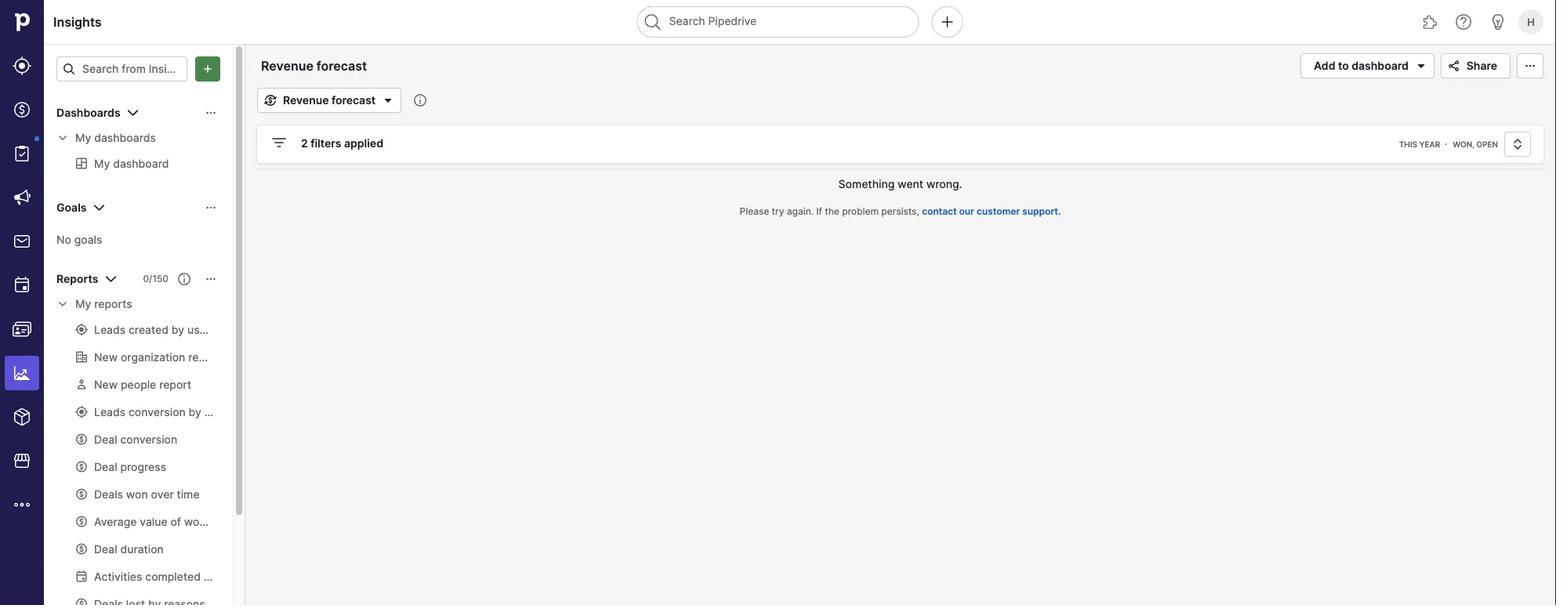 Task type: locate. For each thing, give the bounding box(es) containing it.
color secondary image right color undefined image at left
[[56, 132, 69, 144]]

color primary image right open
[[1509, 138, 1528, 151]]

goals right no on the top
[[74, 233, 102, 246]]

reports down no goals
[[94, 298, 132, 311]]

filters
[[311, 137, 342, 150]]

contact
[[922, 206, 957, 217]]

goals inside button
[[56, 201, 87, 214]]

color primary image inside share button
[[1445, 60, 1464, 72]]

wrong.
[[927, 177, 963, 191]]

reports
[[56, 273, 98, 286], [94, 298, 132, 311]]

please
[[740, 206, 770, 217]]

home image
[[10, 10, 34, 34]]

2 color secondary image from the top
[[56, 298, 69, 311]]

0 vertical spatial my
[[75, 131, 91, 145]]

1 my from the top
[[75, 131, 91, 145]]

Search Pipedrive field
[[637, 6, 919, 38]]

1 vertical spatial goals
[[74, 233, 102, 246]]

dashboards down "dashboards" button
[[94, 131, 156, 145]]

open
[[1477, 140, 1499, 149]]

2 filters applied
[[301, 137, 383, 150]]

this year
[[1400, 140, 1441, 149]]

won,
[[1453, 140, 1475, 149]]

color primary image
[[1412, 56, 1431, 75], [1445, 60, 1464, 72], [379, 91, 398, 110], [261, 94, 280, 107], [205, 107, 217, 119], [270, 133, 289, 152], [90, 198, 109, 217], [205, 202, 217, 214], [178, 273, 191, 285]]

dashboards
[[56, 106, 120, 120], [94, 131, 156, 145]]

this
[[1400, 140, 1418, 149]]

something
[[839, 177, 895, 191]]

please try again. if the problem persists, contact our customer support.
[[740, 206, 1061, 217]]

forecast
[[332, 94, 376, 107]]

won, open
[[1453, 140, 1499, 149]]

h button
[[1516, 6, 1547, 38]]

1 vertical spatial dashboards
[[94, 131, 156, 145]]

deals image
[[13, 100, 31, 119]]

0 vertical spatial goals
[[56, 201, 87, 214]]

the
[[825, 206, 840, 217]]

insights
[[53, 14, 102, 29]]

revenue forecast
[[283, 94, 376, 107]]

menu item
[[0, 351, 44, 395]]

dashboards up my dashboards
[[56, 106, 120, 120]]

0 vertical spatial color secondary image
[[56, 132, 69, 144]]

color primary image inside "dashboards" button
[[205, 107, 217, 119]]

0 vertical spatial reports
[[56, 273, 98, 286]]

goals up no on the top
[[56, 201, 87, 214]]

Revenue forecast field
[[257, 56, 391, 76]]

again.
[[787, 206, 814, 217]]

color primary image
[[1521, 60, 1540, 72], [63, 63, 75, 75], [124, 104, 142, 122], [1509, 138, 1528, 151], [101, 270, 120, 289], [205, 273, 217, 285]]

1 color secondary image from the top
[[56, 132, 69, 144]]

customer
[[977, 206, 1020, 217]]

my down no goals
[[75, 298, 91, 311]]

2 my from the top
[[75, 298, 91, 311]]

reports up "my reports"
[[56, 273, 98, 286]]

info image
[[414, 94, 427, 107]]

color primary image up my dashboards
[[124, 104, 142, 122]]

color primary image inside "dashboards" button
[[124, 104, 142, 122]]

revenue forecast button
[[257, 88, 402, 113]]

color secondary image left "my reports"
[[56, 298, 69, 311]]

contact our customer support. link
[[922, 206, 1061, 217]]

my
[[75, 131, 91, 145], [75, 298, 91, 311]]

0 vertical spatial dashboards
[[56, 106, 120, 120]]

sales inbox image
[[13, 232, 31, 251]]

color undefined image
[[13, 144, 31, 163]]

if
[[817, 206, 823, 217]]

try
[[772, 206, 785, 217]]

my down "dashboards" button
[[75, 131, 91, 145]]

goals
[[56, 201, 87, 214], [74, 233, 102, 246]]

share
[[1467, 59, 1498, 73]]

menu
[[0, 0, 44, 605]]

1 vertical spatial reports
[[94, 298, 132, 311]]

color secondary image
[[56, 132, 69, 144], [56, 298, 69, 311]]

1 vertical spatial color secondary image
[[56, 298, 69, 311]]

1 vertical spatial my
[[75, 298, 91, 311]]

contacts image
[[13, 320, 31, 339]]

add
[[1314, 59, 1336, 73]]



Task type: describe. For each thing, give the bounding box(es) containing it.
color primary image right the "leads" 'icon' at the left top
[[63, 63, 75, 75]]

quick add image
[[938, 13, 957, 31]]

dashboards inside button
[[56, 106, 120, 120]]

goals button
[[44, 195, 233, 220]]

products image
[[13, 408, 31, 427]]

Search from Insights text field
[[56, 56, 187, 82]]

no
[[56, 233, 71, 246]]

color primary image right "0/150" at the top left
[[205, 273, 217, 285]]

activities image
[[13, 276, 31, 295]]

sales assistant image
[[1489, 13, 1508, 31]]

my reports
[[75, 298, 132, 311]]

more image
[[13, 496, 31, 514]]

add to dashboard
[[1314, 59, 1409, 73]]

problem
[[842, 206, 879, 217]]

share button
[[1441, 53, 1511, 78]]

my dashboards
[[75, 131, 156, 145]]

leads image
[[13, 56, 31, 75]]

color primary inverted image
[[198, 63, 217, 75]]

my for my reports
[[75, 298, 91, 311]]

no goals
[[56, 233, 102, 246]]

color secondary image for my reports
[[56, 298, 69, 311]]

our
[[959, 206, 975, 217]]

went
[[898, 177, 924, 191]]

marketplace image
[[13, 452, 31, 471]]

revenue
[[283, 94, 329, 107]]

dashboard
[[1352, 59, 1409, 73]]

persists,
[[882, 206, 920, 217]]

campaigns image
[[13, 188, 31, 207]]

insights image
[[13, 364, 31, 383]]

my for my dashboards
[[75, 131, 91, 145]]

h
[[1528, 16, 1535, 28]]

add to dashboard button
[[1301, 53, 1435, 78]]

year
[[1420, 140, 1441, 149]]

something went wrong.
[[839, 177, 963, 191]]

to
[[1339, 59, 1349, 73]]

quick help image
[[1455, 13, 1473, 31]]

0/150
[[143, 273, 169, 285]]

2
[[301, 137, 308, 150]]

applied
[[344, 137, 383, 150]]

dashboards button
[[44, 100, 233, 125]]

color secondary image for my dashboards
[[56, 132, 69, 144]]

color primary image down h button
[[1521, 60, 1540, 72]]

color primary image up "my reports"
[[101, 270, 120, 289]]

support.
[[1023, 206, 1061, 217]]

color primary image inside add to dashboard button
[[1412, 56, 1431, 75]]



Task type: vqa. For each thing, say whether or not it's contained in the screenshot.
Something went wrong.
yes



